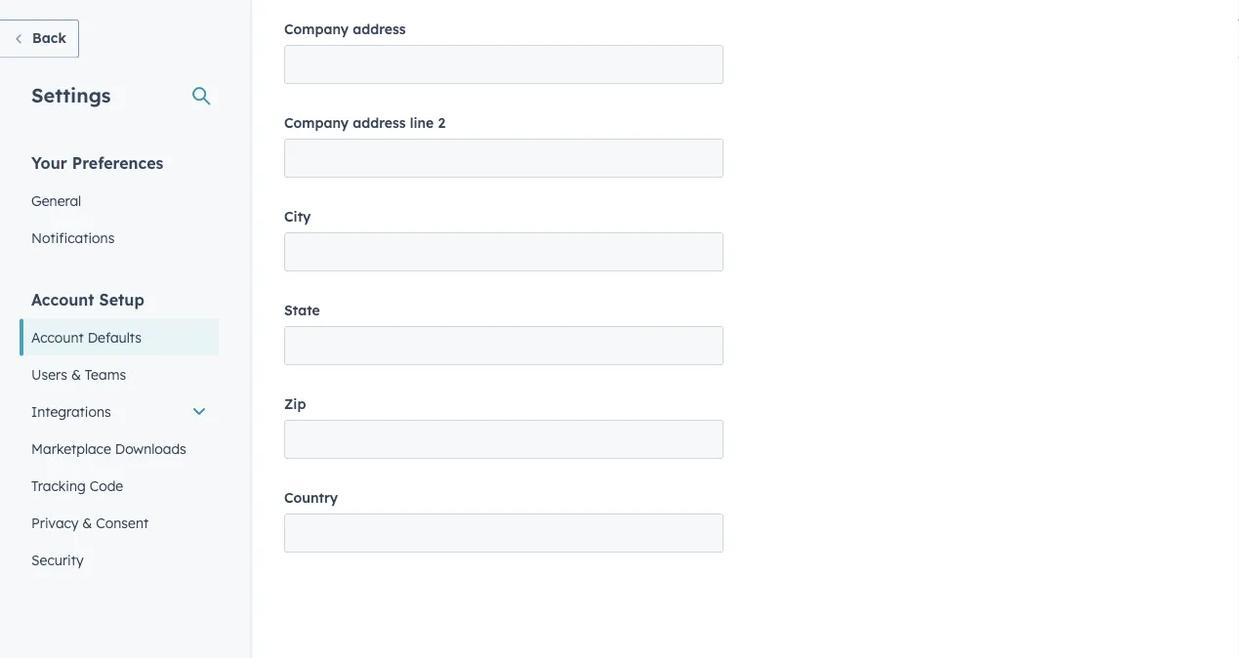 Task type: vqa. For each thing, say whether or not it's contained in the screenshot.
Reporting on the top of page
no



Task type: locate. For each thing, give the bounding box(es) containing it.
users & teams
[[31, 366, 126, 383]]

tracking code
[[31, 477, 123, 494]]

privacy & consent link
[[20, 504, 219, 541]]

0 horizontal spatial &
[[71, 366, 81, 383]]

back link
[[0, 20, 79, 58]]

city
[[284, 208, 311, 225]]

Country text field
[[284, 514, 724, 553]]

0 vertical spatial &
[[71, 366, 81, 383]]

company
[[284, 21, 349, 38], [284, 114, 349, 131]]

preferences
[[72, 153, 163, 172]]

tracking code link
[[20, 467, 219, 504]]

your preferences element
[[20, 152, 219, 256]]

2 company from the top
[[284, 114, 349, 131]]

account defaults link
[[20, 319, 219, 356]]

company for company address line 2
[[284, 114, 349, 131]]

marketplace downloads link
[[20, 430, 219, 467]]

1 vertical spatial address
[[353, 114, 406, 131]]

address up company address line 2
[[353, 21, 406, 38]]

2 address from the top
[[353, 114, 406, 131]]

Company address text field
[[284, 45, 724, 84]]

state
[[284, 302, 320, 319]]

0 vertical spatial company
[[284, 21, 349, 38]]

address
[[353, 21, 406, 38], [353, 114, 406, 131]]

users
[[31, 366, 67, 383]]

zip
[[284, 395, 306, 413]]

1 vertical spatial company
[[284, 114, 349, 131]]

account up the users
[[31, 329, 84, 346]]

account for account defaults
[[31, 329, 84, 346]]

account up account defaults
[[31, 290, 94, 309]]

2 account from the top
[[31, 329, 84, 346]]

company address
[[284, 21, 406, 38]]

setup
[[99, 290, 144, 309]]

1 company from the top
[[284, 21, 349, 38]]

country
[[284, 489, 338, 506]]

general
[[31, 192, 81, 209]]

address left line
[[353, 114, 406, 131]]

teams
[[85, 366, 126, 383]]

0 vertical spatial address
[[353, 21, 406, 38]]

settings
[[31, 83, 111, 107]]

account
[[31, 290, 94, 309], [31, 329, 84, 346]]

1 vertical spatial account
[[31, 329, 84, 346]]

notifications link
[[20, 219, 219, 256]]

1 vertical spatial &
[[82, 514, 92, 531]]

1 account from the top
[[31, 290, 94, 309]]

0 vertical spatial account
[[31, 290, 94, 309]]

1 address from the top
[[353, 21, 406, 38]]

account setup element
[[20, 289, 219, 579]]

&
[[71, 366, 81, 383], [82, 514, 92, 531]]

1 horizontal spatial &
[[82, 514, 92, 531]]

notifications
[[31, 229, 115, 246]]

Zip text field
[[284, 420, 724, 459]]

downloads
[[115, 440, 186, 457]]

& right privacy
[[82, 514, 92, 531]]

& right the users
[[71, 366, 81, 383]]

your
[[31, 153, 67, 172]]



Task type: describe. For each thing, give the bounding box(es) containing it.
marketplace
[[31, 440, 111, 457]]

your preferences
[[31, 153, 163, 172]]

account for account setup
[[31, 290, 94, 309]]

integrations button
[[20, 393, 219, 430]]

privacy & consent
[[31, 514, 149, 531]]

account defaults
[[31, 329, 142, 346]]

City text field
[[284, 232, 724, 271]]

tracking
[[31, 477, 86, 494]]

code
[[90, 477, 123, 494]]

users & teams link
[[20, 356, 219, 393]]

line
[[410, 114, 434, 131]]

2
[[438, 114, 445, 131]]

State text field
[[284, 326, 724, 365]]

consent
[[96, 514, 149, 531]]

security link
[[20, 541, 219, 579]]

Company address line 2 text field
[[284, 139, 724, 178]]

address for company address
[[353, 21, 406, 38]]

& for users
[[71, 366, 81, 383]]

defaults
[[88, 329, 142, 346]]

company address line 2
[[284, 114, 445, 131]]

general link
[[20, 182, 219, 219]]

integrations
[[31, 403, 111, 420]]

marketplace downloads
[[31, 440, 186, 457]]

back
[[32, 29, 66, 46]]

security
[[31, 551, 84, 568]]

& for privacy
[[82, 514, 92, 531]]

account setup
[[31, 290, 144, 309]]

company for company address
[[284, 21, 349, 38]]

address for company address line 2
[[353, 114, 406, 131]]

privacy
[[31, 514, 79, 531]]



